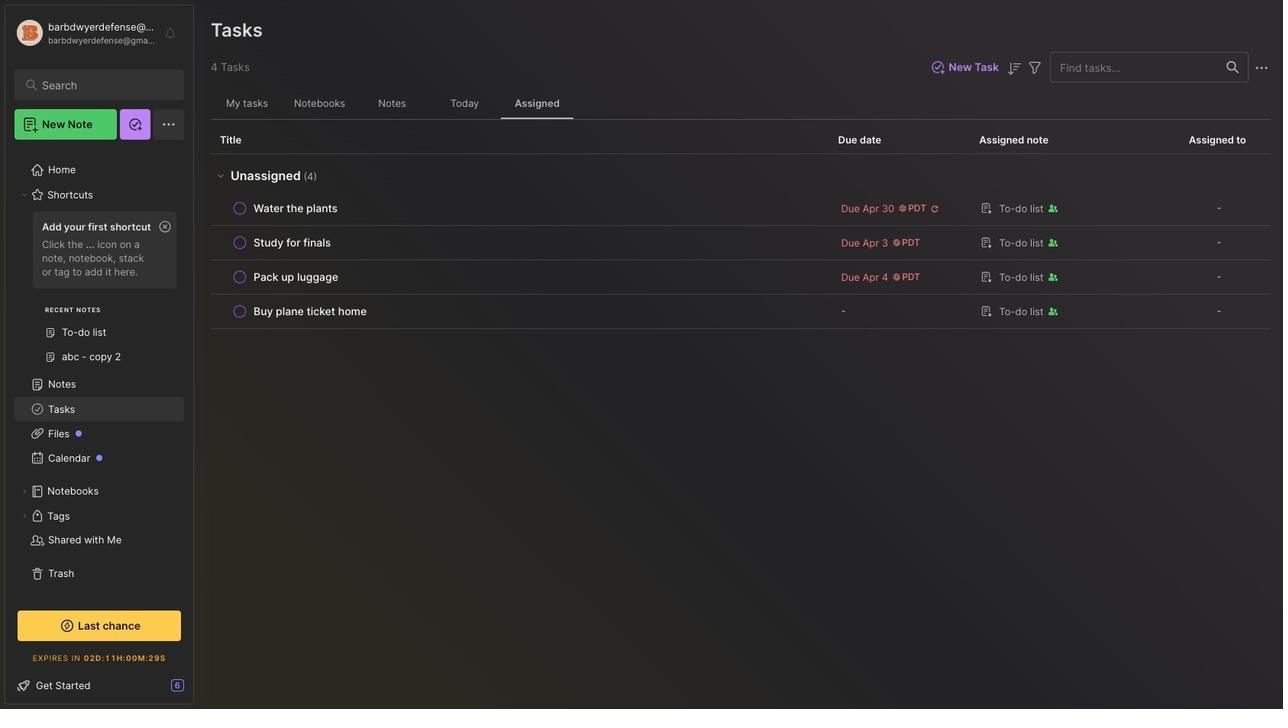 Task type: locate. For each thing, give the bounding box(es) containing it.
row group
[[211, 154, 1271, 329]]

None search field
[[42, 76, 170, 94]]

filter tasks image
[[1026, 59, 1044, 77]]

group
[[15, 207, 184, 379]]

tree inside main element
[[5, 149, 193, 596]]

study for finals 2 cell
[[254, 235, 331, 251]]

Find tasks… text field
[[1051, 55, 1218, 80]]

Filter tasks field
[[1026, 57, 1044, 77]]

more actions and view options image
[[1253, 59, 1271, 77]]

row
[[211, 192, 1271, 226], [220, 198, 820, 219], [211, 226, 1271, 260], [220, 232, 820, 254], [211, 260, 1271, 295], [220, 267, 820, 288], [211, 295, 1271, 329], [220, 301, 820, 322]]

expand tags image
[[20, 512, 29, 521]]

main element
[[0, 0, 199, 710]]

collapse unassigned image
[[215, 170, 227, 182]]

tree
[[5, 149, 193, 596]]



Task type: vqa. For each thing, say whether or not it's contained in the screenshot.
'GB'
no



Task type: describe. For each thing, give the bounding box(es) containing it.
Sort tasks by… field
[[1005, 58, 1024, 78]]

create a task image
[[320, 167, 339, 185]]

More actions and view options field
[[1249, 57, 1271, 77]]

expand notebooks image
[[20, 487, 29, 497]]

Help and Learning task checklist field
[[5, 674, 193, 698]]

Search text field
[[42, 78, 170, 92]]

buy plane ticket home 4 cell
[[254, 304, 367, 319]]

click to collapse image
[[193, 681, 204, 700]]

water the plants 1 cell
[[254, 201, 338, 216]]

pack up luggage 3 cell
[[254, 270, 338, 285]]

group inside tree
[[15, 207, 184, 379]]

Account field
[[15, 18, 156, 48]]

none search field inside main element
[[42, 76, 170, 94]]



